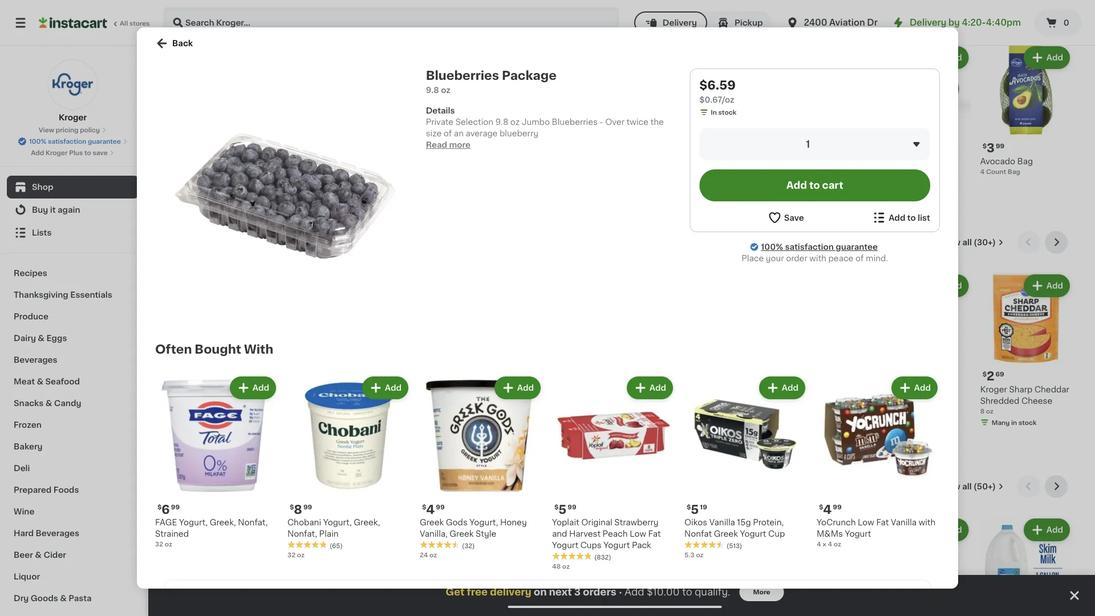 Task type: locate. For each thing, give the bounding box(es) containing it.
2 all from the top
[[962, 238, 972, 246]]

14
[[272, 408, 279, 414]]

many in stock down 4 kroger vegetable oil, pure 48 fl oz
[[183, 419, 228, 425]]

None search field
[[163, 7, 619, 39]]

48 down pure
[[171, 408, 180, 414]]

1 vertical spatial guarantee
[[836, 243, 878, 251]]

0 horizontal spatial with
[[810, 254, 826, 262]]

view pricing policy link
[[39, 125, 107, 135]]

sponsored badge image for doritos tortilla chips, nacho cheese flavored, party size
[[576, 452, 610, 459]]

$ inside $ 6 59
[[275, 143, 279, 149]]

2 up juice
[[886, 370, 893, 382]]

of
[[444, 129, 452, 137], [856, 254, 864, 262]]

item carousel region containing milk
[[171, 475, 1072, 616]]

0 horizontal spatial ct
[[480, 408, 487, 414]]

0 vertical spatial blueberries package 9.8 oz
[[426, 69, 557, 94]]

oz inside kroger original sour cream 16 oz
[[382, 408, 389, 414]]

1 horizontal spatial 5
[[691, 503, 699, 515]]

1 inside field
[[806, 139, 810, 149]]

0 vertical spatial 3
[[987, 142, 995, 154]]

1 vertical spatial package
[[320, 157, 354, 165]]

fage yogurt, greek, nonfat, strained 32 oz
[[155, 518, 268, 547]]

1 horizontal spatial sponsored badge image
[[576, 452, 610, 459]]

ct down english
[[480, 408, 487, 414]]

1 vertical spatial low
[[630, 530, 646, 538]]

2 up toast
[[279, 370, 286, 382]]

2 cheese from the left
[[1022, 397, 1053, 405]]

32 inside product group
[[287, 552, 296, 558]]

0 horizontal spatial delivery
[[663, 19, 697, 27]]

avocado
[[980, 157, 1015, 165]]

bag
[[184, 168, 196, 174]]

0 horizontal spatial 48
[[171, 408, 180, 414]]

9.8 inside details private selection 9.8 oz jumbo blueberries - over twice the size of an average blueberry read more
[[495, 118, 508, 126]]

& left candy
[[45, 399, 52, 407]]

read more button
[[426, 139, 471, 151]]

1 vertical spatial 8
[[294, 503, 302, 515]]

1 59 from the left
[[288, 143, 297, 149]]

all inside view all (50+) popup button
[[962, 482, 972, 490]]

1 vertical spatial 9.8
[[495, 118, 508, 126]]

in down 4 kroger vegetable oil, pure 48 fl oz
[[202, 419, 208, 425]]

1 horizontal spatial fl
[[889, 408, 894, 414]]

& left eggs
[[38, 334, 44, 342]]

$6.99 element
[[576, 369, 668, 383]]

in for kroger vegetable oil, pure
[[202, 419, 208, 425]]

$ inside $ 1 99
[[376, 371, 380, 377]]

3 99
[[481, 370, 499, 382]]

99 for greek gods yogurt, honey vanilla, greek style
[[436, 504, 445, 510]]

and
[[552, 530, 567, 538]]

$ for yoplait original strawberry and harvest peach low fat yogurt cups yogurt pack
[[554, 504, 559, 510]]

100% inside the kroger 100% apple juice 64 fl oz
[[908, 385, 930, 393]]

0 horizontal spatial original
[[402, 385, 433, 393]]

view inside view pricing policy link
[[39, 127, 54, 133]]

1 horizontal spatial cheese
[[1022, 397, 1053, 405]]

yogurt, up strained
[[179, 518, 208, 526]]

99 up chobani in the left bottom of the page
[[303, 504, 312, 510]]

many down kroger ground turkey per lb
[[789, 408, 807, 414]]

3 yogurt, from the left
[[470, 518, 498, 526]]

oz right 16
[[382, 408, 389, 414]]

lb right "26"
[[687, 180, 693, 186]]

100% left apple
[[908, 385, 930, 393]]

0 horizontal spatial organic
[[171, 157, 203, 165]]

$ inside $ 2 kroger garlic texas toast 14 oz
[[275, 371, 279, 377]]

to inside button
[[809, 181, 820, 190]]

& right meat
[[37, 378, 43, 386]]

3 up thomas'
[[481, 370, 489, 382]]

0 horizontal spatial fl
[[181, 408, 186, 414]]

99 for fage yogurt, greek, nonfat, strained
[[171, 504, 180, 510]]

$ for kroger original sour cream
[[376, 371, 380, 377]]

1 vertical spatial all
[[962, 238, 972, 246]]

0 horizontal spatial cheese
[[604, 397, 635, 405]]

1 horizontal spatial with
[[919, 518, 936, 526]]

2 horizontal spatial original
[[581, 518, 612, 526]]

snacks & candy link
[[7, 392, 139, 414]]

details button
[[426, 105, 676, 116]]

delivery
[[490, 587, 531, 597]]

2 vertical spatial 3
[[574, 587, 581, 597]]

many in stock for kroger ground turkey
[[789, 408, 834, 414]]

5 for yoplait
[[559, 503, 567, 515]]

nonfat, inside fage yogurt, greek, nonfat, strained 32 oz
[[238, 518, 268, 526]]

1 fl from the left
[[181, 408, 186, 414]]

0 vertical spatial each
[[402, 141, 425, 150]]

greek down gods
[[450, 530, 474, 538]]

nonfat, for chobani yogurt, greek, nonfat, plain
[[287, 530, 317, 538]]

1 vertical spatial blueberries package 9.8 oz
[[272, 157, 354, 174]]

0 horizontal spatial 5
[[559, 503, 567, 515]]

2 horizontal spatial 3
[[987, 142, 995, 154]]

dairy
[[14, 334, 36, 342]]

organic
[[880, 129, 906, 136], [171, 157, 203, 165]]

lb inside the red seedless watermelon 26 lb
[[687, 180, 693, 186]]

fat
[[876, 518, 889, 526], [648, 530, 661, 538]]

0 vertical spatial 9.8
[[426, 86, 439, 94]]

oz inside details private selection 9.8 oz jumbo blueberries - over twice the size of an average blueberry read more
[[510, 118, 520, 126]]

fresh fruit
[[171, 8, 239, 20]]

$ inside $ 6 99
[[157, 504, 162, 510]]

5.3
[[684, 552, 695, 558]]

9.8 up details at the left of page
[[426, 86, 439, 94]]

nonfat, down chobani in the left bottom of the page
[[287, 530, 317, 538]]

beverages
[[14, 356, 57, 364], [36, 529, 79, 537]]

original up harvest
[[581, 518, 612, 526]]

oz inside 4 kroger vegetable oil, pure 48 fl oz
[[187, 408, 195, 414]]

2 5 from the left
[[691, 503, 699, 515]]

9.8
[[426, 86, 439, 94], [495, 118, 508, 126], [272, 168, 283, 174]]

kroger 100% apple juice 64 fl oz
[[879, 385, 955, 414]]

99 inside $ 1 99
[[386, 371, 395, 377]]

1 horizontal spatial vanilla
[[891, 518, 917, 526]]

$ inside $ 5 99
[[554, 504, 559, 510]]

$ inside $ 8 99
[[290, 504, 294, 510]]

99 inside 3 99
[[490, 371, 499, 377]]

plus
[[69, 150, 83, 156]]

0 horizontal spatial soft
[[677, 397, 694, 405]]

100% satisfaction guarantee inside 100% satisfaction guarantee button
[[29, 138, 121, 145]]

in down the organic lime 2 lb bag
[[202, 180, 208, 186]]

yogurt, for strained
[[179, 518, 208, 526]]

kroger up view pricing policy link
[[59, 114, 87, 121]]

satisfaction down the pricing
[[48, 138, 86, 145]]

blueberries for blueberries package
[[272, 157, 318, 165]]

vanilla
[[709, 518, 735, 526], [891, 518, 917, 526]]

all for 2
[[962, 238, 972, 246]]

greek, for plain
[[354, 518, 380, 526]]

9.8 down $ 6 59
[[272, 168, 283, 174]]

lb inside kroger ground turkey per lb
[[790, 396, 796, 403]]

$ 3 99
[[983, 142, 1005, 154]]

essentials
[[70, 291, 112, 299]]

bag right avocado
[[1017, 157, 1033, 165]]

all inside the 'view all (30+)' popup button
[[962, 238, 972, 246]]

1 horizontal spatial 48
[[552, 563, 561, 569]]

$ inside the $ 3 99
[[983, 143, 987, 149]]

$ for chobani yogurt, greek, nonfat, plain
[[290, 504, 294, 510]]

99 up juice
[[894, 371, 903, 377]]

view inside view all (40+) popup button
[[941, 10, 960, 18]]

$1.89 / lb about 0.46 lb each
[[373, 168, 433, 184]]

to inside "treatment tracker modal" dialog
[[682, 587, 692, 597]]

treatment tracker modal dialog
[[148, 575, 1095, 616]]

blueberries package image
[[164, 78, 402, 315]]

item carousel region containing fresh fruit
[[171, 3, 1072, 222]]

low inside yocrunch low fat vanilla with m&ms yogurt 4 x 4 oz
[[858, 518, 874, 526]]

kroger inside $ 2 kroger garlic texas toast 14 oz
[[272, 385, 299, 393]]

add
[[945, 54, 962, 62], [1047, 54, 1063, 62], [31, 150, 44, 156], [786, 181, 807, 190], [889, 214, 905, 222], [945, 282, 962, 290], [1047, 282, 1063, 290], [253, 384, 269, 392], [385, 384, 402, 392], [517, 384, 534, 392], [650, 384, 666, 392], [782, 384, 799, 392], [914, 384, 931, 392], [237, 526, 254, 534], [338, 526, 355, 534], [440, 526, 456, 534], [541, 526, 557, 534], [642, 526, 659, 534], [743, 526, 760, 534], [844, 526, 861, 534], [945, 526, 962, 534], [1047, 526, 1063, 534], [625, 587, 644, 597]]

2 horizontal spatial yogurt,
[[470, 518, 498, 526]]

thanksgiving
[[14, 291, 68, 299]]

guarantee up save
[[88, 138, 121, 145]]

greek, inside fage yogurt, greek, nonfat, strained 32 oz
[[210, 518, 236, 526]]

2 inside the organic lime 2 lb bag
[[171, 168, 175, 174]]

item carousel region
[[171, 3, 1072, 222], [171, 231, 1072, 466], [155, 370, 956, 575], [171, 475, 1072, 616]]

in for thomas' original english muffins
[[506, 419, 511, 425]]

0 horizontal spatial guarantee
[[88, 138, 121, 145]]

$ 4 99 for yocrunch low fat vanilla with m&ms yogurt
[[819, 503, 842, 515]]

& inside beer & cider link
[[35, 551, 42, 559]]

lb right '/'
[[396, 168, 402, 174]]

& inside snacks & candy link
[[45, 399, 52, 407]]

1 cheese from the left
[[604, 397, 635, 405]]

1 vertical spatial each
[[417, 177, 433, 184]]

many in stock down the organic lime 2 lb bag
[[183, 180, 228, 186]]

organic up black
[[880, 129, 906, 136]]

many in stock for kroger sharp cheddar shredded cheese
[[992, 419, 1037, 425]]

avocado bag 4 count bag
[[980, 157, 1033, 174]]

hard beverages
[[14, 529, 79, 537]]

9.8 for blueberries package
[[272, 168, 283, 174]]

nonfat, inside chobani yogurt, greek, nonfat, plain
[[287, 530, 317, 538]]

0 horizontal spatial blueberries
[[272, 157, 318, 165]]

flour
[[717, 397, 737, 405]]

fat right yocrunch
[[876, 518, 889, 526]]

6
[[279, 142, 287, 154], [683, 142, 692, 154], [475, 408, 479, 414], [162, 503, 170, 515]]

thanksgiving essentials
[[14, 291, 112, 299]]

24
[[420, 552, 428, 558]]

9.8 inside 'item carousel' region
[[272, 168, 283, 174]]

details private selection 9.8 oz jumbo blueberries - over twice the size of an average blueberry read more
[[426, 107, 664, 149]]

oz down $ 6 59
[[284, 168, 292, 174]]

in down kroger sharp cheddar shredded cheese 8 oz
[[1011, 419, 1017, 425]]

99 up yoplait
[[568, 504, 576, 510]]

view left (30+)
[[941, 238, 961, 246]]

1 horizontal spatial 59
[[693, 143, 701, 149]]

size
[[426, 129, 442, 137]]

1 horizontal spatial organic
[[880, 129, 906, 136]]

1 vertical spatial organic
[[171, 157, 203, 165]]

$ inside the $ 5 19
[[687, 504, 691, 510]]

many down bag
[[183, 180, 201, 186]]

3 right next
[[574, 587, 581, 597]]

fl down pure
[[181, 408, 186, 414]]

save
[[93, 150, 108, 156]]

1 vertical spatial satisfaction
[[785, 243, 834, 251]]

product group containing 8
[[287, 374, 411, 559]]

0 horizontal spatial fat
[[648, 530, 661, 538]]

99 for yoplait original strawberry and harvest peach low fat yogurt cups yogurt pack
[[568, 504, 576, 510]]

1 greek, from the left
[[210, 518, 236, 526]]

1 vertical spatial bag
[[1008, 168, 1020, 174]]

0 vertical spatial fat
[[876, 518, 889, 526]]

blueberries inside 'item carousel' region
[[272, 157, 318, 165]]

sponsored badge image down 14.5 oz
[[576, 452, 610, 459]]

2 59 from the left
[[693, 143, 701, 149]]

1 horizontal spatial greek
[[450, 530, 474, 538]]

0 horizontal spatial $ 4 99
[[422, 503, 445, 515]]

m&ms
[[817, 530, 843, 538]]

buy
[[32, 206, 48, 214]]

1 horizontal spatial 8
[[980, 408, 985, 414]]

3 up avocado
[[987, 142, 995, 154]]

4 left x
[[817, 541, 821, 547]]

about
[[373, 177, 393, 184]]

24 oz
[[420, 552, 437, 558]]

organic inside the organic lime 2 lb bag
[[171, 157, 203, 165]]

kroger up cream
[[373, 385, 400, 393]]

oz down strained
[[165, 541, 172, 547]]

1 vertical spatial blueberries
[[552, 118, 598, 126]]

1 horizontal spatial nonfat,
[[287, 530, 317, 538]]

$ for oikos vanilla 15g protein, nonfat greek yogurt cup
[[687, 504, 691, 510]]

0 horizontal spatial blueberries package 9.8 oz
[[272, 157, 354, 174]]

blueberries package 9.8 oz inside 'item carousel' region
[[272, 157, 354, 174]]

1 vanilla from the left
[[709, 518, 735, 526]]

0 horizontal spatial 100% satisfaction guarantee
[[29, 138, 121, 145]]

$ 4 99 up per
[[780, 370, 803, 382]]

0 horizontal spatial 59
[[288, 143, 297, 149]]

99 inside $ 5 99
[[568, 504, 576, 510]]

blueberries for 9.8 oz
[[426, 69, 499, 81]]

$ for fage yogurt, greek, nonfat, strained
[[157, 504, 162, 510]]

sour
[[435, 385, 454, 393]]

many down cream
[[385, 419, 403, 425]]

99 up yocrunch
[[833, 504, 842, 510]]

pure
[[171, 397, 189, 405]]

kroger sharp cheddar shredded cheese 8 oz
[[980, 385, 1069, 414]]

pasta
[[69, 594, 92, 602]]

99 up "fage"
[[171, 504, 180, 510]]

1 inside "black plum 1 ct"
[[879, 168, 882, 174]]

fat inside yocrunch low fat vanilla with m&ms yogurt 4 x 4 oz
[[876, 518, 889, 526]]

ct inside navel orange 1 ct
[[782, 168, 789, 174]]

oz up blueberry
[[510, 118, 520, 126]]

(est.)
[[427, 141, 451, 150]]

$ for kroger sharp cheddar shredded cheese
[[983, 371, 987, 377]]

32 down strained
[[155, 541, 163, 547]]

0 vertical spatial 32
[[155, 541, 163, 547]]

greek up vanilla,
[[420, 518, 444, 526]]

100% inside button
[[29, 138, 46, 145]]

greek gods yogurt, honey vanilla, greek style
[[420, 518, 527, 538]]

2 fl from the left
[[889, 408, 894, 414]]

greek inside oikos vanilla 15g protein, nonfat greek yogurt cup
[[714, 530, 738, 538]]

1 vertical spatial 48
[[552, 563, 561, 569]]

ct inside "black plum 1 ct"
[[883, 168, 890, 174]]

$ 4 99 for greek gods yogurt, honey vanilla, greek style
[[422, 503, 445, 515]]

2 vertical spatial all
[[962, 482, 972, 490]]

in for organic lime
[[202, 180, 208, 186]]

5 up yoplait
[[559, 503, 567, 515]]

1 all from the top
[[962, 10, 972, 18]]

place your order with peace of mind.
[[742, 254, 888, 262]]

2 99
[[886, 370, 903, 382]]

2 greek, from the left
[[354, 518, 380, 526]]

0 horizontal spatial yogurt,
[[179, 518, 208, 526]]

many in stock down kroger ground turkey per lb
[[789, 408, 834, 414]]

1 vertical spatial 32
[[287, 552, 296, 558]]

2 vertical spatial blueberries
[[272, 157, 318, 165]]

32 down chobani in the left bottom of the page
[[287, 552, 296, 558]]

product group
[[373, 44, 465, 199], [475, 44, 567, 209], [677, 44, 769, 187], [778, 44, 870, 190], [879, 44, 971, 176], [980, 44, 1072, 176], [475, 272, 567, 439], [576, 272, 668, 461], [879, 272, 971, 415], [980, 272, 1072, 429], [155, 374, 278, 549], [287, 374, 411, 559], [420, 374, 543, 559], [552, 374, 675, 571], [684, 374, 808, 559], [817, 374, 940, 549], [171, 516, 263, 616], [272, 516, 364, 616], [373, 516, 465, 616], [475, 516, 567, 616], [576, 516, 668, 616], [677, 516, 769, 616], [778, 516, 870, 616], [879, 516, 971, 616], [980, 516, 1072, 616]]

seedless
[[695, 157, 732, 165]]

kroger up juice
[[879, 385, 906, 393]]

in down thomas' original english muffins 6 ct
[[506, 419, 511, 425]]

99 up kroger ground turkey per lb
[[794, 371, 803, 377]]

0 vertical spatial satisfaction
[[48, 138, 86, 145]]

fat up pack
[[648, 530, 661, 538]]

cheese down tortilla
[[604, 397, 635, 405]]

many in stock for kroger original sour cream
[[385, 419, 430, 425]]

delivery
[[910, 19, 946, 27], [663, 19, 697, 27]]

$1.89
[[373, 168, 391, 174]]

in down $ 2 kroger garlic texas toast 14 oz
[[303, 419, 309, 425]]

99 up cream
[[386, 371, 395, 377]]

order
[[786, 254, 808, 262]]

3 inside "treatment tracker modal" dialog
[[574, 587, 581, 597]]

meat & seafood
[[14, 378, 80, 386]]

(65)
[[330, 542, 343, 549]]

1 vertical spatial 100% satisfaction guarantee
[[761, 243, 878, 251]]

satisfaction up place your order with peace of mind.
[[785, 243, 834, 251]]

1 horizontal spatial low
[[858, 518, 874, 526]]

view for best sellers
[[941, 238, 961, 246]]

jumbo
[[522, 118, 550, 126]]

$ 4 99 for kroger ground turkey
[[780, 370, 803, 382]]

0 horizontal spatial 8
[[294, 503, 302, 515]]

0 vertical spatial beverages
[[14, 356, 57, 364]]

99 for chobani yogurt, greek, nonfat, plain
[[303, 504, 312, 510]]

each right 0.46
[[417, 177, 433, 184]]

mission
[[677, 385, 708, 393]]

1 horizontal spatial ct
[[782, 168, 789, 174]]

1 up the orange
[[806, 139, 810, 149]]

$ inside the $ 2 69
[[983, 371, 987, 377]]

1 horizontal spatial 3
[[574, 587, 581, 597]]

1 horizontal spatial satisfaction
[[785, 243, 834, 251]]

1 horizontal spatial yogurt,
[[323, 518, 352, 526]]

in down flavored,
[[607, 441, 613, 447]]

all inside view all (40+) popup button
[[962, 10, 972, 18]]

0 vertical spatial 100% satisfaction guarantee
[[29, 138, 121, 145]]

greek for 5
[[714, 530, 738, 538]]

each inside $1.89 / lb about 0.46 lb each
[[417, 177, 433, 184]]

sponsored badge image down english
[[475, 430, 509, 437]]

original inside thomas' original english muffins 6 ct
[[511, 385, 542, 393]]

1 vertical spatial sponsored badge image
[[576, 452, 610, 459]]

to inside 'button'
[[907, 214, 916, 222]]

0 horizontal spatial low
[[630, 530, 646, 538]]

fl inside the kroger 100% apple juice 64 fl oz
[[889, 408, 894, 414]]

in down navel orange 1 ct
[[809, 180, 815, 186]]

place
[[742, 254, 764, 262]]

dry goods & pasta
[[14, 594, 92, 602]]

$ 4 99
[[780, 370, 803, 382], [422, 503, 445, 515], [819, 503, 842, 515]]

lb left bag
[[177, 168, 183, 174]]

get free delivery on next 3 orders • add $10.00 to qualify.
[[446, 587, 730, 597]]

1 horizontal spatial 32
[[287, 552, 296, 558]]

vanilla inside oikos vanilla 15g protein, nonfat greek yogurt cup
[[709, 518, 735, 526]]

best sellers
[[171, 236, 246, 248]]

kroger up toast
[[272, 385, 299, 393]]

100%
[[29, 138, 46, 145], [761, 243, 783, 251], [908, 385, 930, 393]]

view for fresh fruit
[[941, 10, 960, 18]]

2 vertical spatial 9.8
[[272, 168, 283, 174]]

& inside meat & seafood link
[[37, 378, 43, 386]]

59
[[288, 143, 297, 149], [693, 143, 701, 149]]

99 up avocado
[[996, 143, 1005, 149]]

3 all from the top
[[962, 482, 972, 490]]

1 horizontal spatial blueberries package 9.8 oz
[[426, 69, 557, 94]]

2 horizontal spatial $ 4 99
[[819, 503, 842, 515]]

2 horizontal spatial 100%
[[908, 385, 930, 393]]

1 yogurt, from the left
[[179, 518, 208, 526]]

to left cart
[[809, 181, 820, 190]]

48
[[171, 408, 180, 414], [552, 563, 561, 569]]

peach
[[603, 530, 628, 538]]

yogurt, inside fage yogurt, greek, nonfat, strained 32 oz
[[179, 518, 208, 526]]

many in stock down (396)
[[688, 441, 733, 447]]

0 vertical spatial soft
[[735, 385, 752, 393]]

2 horizontal spatial ct
[[883, 168, 890, 174]]

19
[[700, 504, 707, 510]]

1 vertical spatial nonfat,
[[287, 530, 317, 538]]

99 inside the $ 3 99
[[996, 143, 1005, 149]]

sponsored badge image for thomas' original english muffins
[[475, 430, 509, 437]]

lists link
[[7, 221, 139, 244]]

ct for navel
[[782, 168, 789, 174]]

cheese inside kroger sharp cheddar shredded cheese 8 oz
[[1022, 397, 1053, 405]]

yogurt, inside chobani yogurt, greek, nonfat, plain
[[323, 518, 352, 526]]

deli
[[14, 464, 30, 472]]

yogurt,
[[179, 518, 208, 526], [323, 518, 352, 526], [470, 518, 498, 526]]

1 vertical spatial with
[[919, 518, 936, 526]]

fl right 64
[[889, 408, 894, 414]]

yogurt, up style
[[470, 518, 498, 526]]

& left pasta
[[60, 594, 67, 602]]

yogurt, up plain
[[323, 518, 352, 526]]

oz down the m&ms
[[834, 541, 841, 547]]

view inside the 'view all (30+)' popup button
[[941, 238, 961, 246]]

1 inside navel orange 1 ct
[[778, 168, 781, 174]]

1 horizontal spatial 100%
[[761, 243, 783, 251]]

original inside kroger original sour cream 16 oz
[[402, 385, 433, 393]]

on
[[534, 587, 547, 597]]

fage
[[155, 518, 177, 526]]

2400 aviation dr button
[[786, 7, 878, 39]]

organic up bag
[[171, 157, 203, 165]]

0 vertical spatial guarantee
[[88, 138, 121, 145]]

$ for yocrunch low fat vanilla with m&ms yogurt
[[819, 504, 823, 510]]

yogurt inside yocrunch low fat vanilla with m&ms yogurt 4 x 4 oz
[[845, 530, 871, 538]]

in for kroger sharp cheddar shredded cheese
[[1011, 419, 1017, 425]]

1 5 from the left
[[559, 503, 567, 515]]

0 vertical spatial low
[[858, 518, 874, 526]]

cider
[[44, 551, 66, 559]]

ct for black
[[883, 168, 890, 174]]

oz down pure
[[187, 408, 195, 414]]

delivery inside button
[[663, 19, 697, 27]]

0 vertical spatial all
[[962, 10, 972, 18]]

kroger inside 4 kroger vegetable oil, pure 48 fl oz
[[171, 385, 198, 393]]

0 horizontal spatial package
[[320, 157, 354, 165]]

view inside view all (50+) popup button
[[941, 482, 960, 490]]

meat & seafood link
[[7, 371, 139, 392]]

1 horizontal spatial fat
[[876, 518, 889, 526]]

frozen link
[[7, 414, 139, 436]]

kroger inside "link"
[[59, 114, 87, 121]]

chips,
[[636, 385, 661, 393]]

2 vertical spatial 100%
[[908, 385, 930, 393]]

many for thomas' original english muffins
[[486, 419, 504, 425]]

many in stock down kroger sharp cheddar shredded cheese 8 oz
[[992, 419, 1037, 425]]

$ for avocado bag
[[983, 143, 987, 149]]

many in stock for kroger garlic texas toast
[[284, 419, 329, 425]]

many in stock for navel orange
[[789, 180, 834, 186]]

0 horizontal spatial vanilla
[[709, 518, 735, 526]]

greek, for strained
[[210, 518, 236, 526]]

1 horizontal spatial $ 4 99
[[780, 370, 803, 382]]

64
[[879, 408, 888, 414]]

to left list
[[907, 214, 916, 222]]

1 vertical spatial fat
[[648, 530, 661, 538]]

blueberries inside details private selection 9.8 oz jumbo blueberries - over twice the size of an average blueberry read more
[[552, 118, 598, 126]]

/
[[392, 168, 395, 174]]

& inside dry goods & pasta link
[[60, 594, 67, 602]]

cheese down cheddar
[[1022, 397, 1053, 405]]

1 horizontal spatial package
[[502, 69, 557, 81]]

2 yogurt, from the left
[[323, 518, 352, 526]]

99 inside $ 8 99
[[303, 504, 312, 510]]

$
[[275, 143, 279, 149], [983, 143, 987, 149], [780, 371, 784, 377], [275, 371, 279, 377], [376, 371, 380, 377], [983, 371, 987, 377], [157, 504, 162, 510], [290, 504, 294, 510], [422, 504, 426, 510], [554, 504, 559, 510], [687, 504, 691, 510], [819, 504, 823, 510]]

kroger up shredded
[[980, 385, 1007, 393]]

many in stock down $ 2 kroger garlic texas toast 14 oz
[[284, 419, 329, 425]]

0 vertical spatial package
[[502, 69, 557, 81]]

in for kroger original sour cream
[[404, 419, 410, 425]]

bakery link
[[7, 436, 139, 457]]

8 inside product group
[[294, 503, 302, 515]]

100% down view pricing policy
[[29, 138, 46, 145]]

0 horizontal spatial 3
[[481, 370, 489, 382]]

sponsored badge image
[[475, 430, 509, 437], [576, 452, 610, 459]]

2 vanilla from the left
[[891, 518, 917, 526]]

0 horizontal spatial greek,
[[210, 518, 236, 526]]

1 horizontal spatial original
[[511, 385, 542, 393]]

each (est.)
[[402, 141, 451, 150]]

nonfat, for fage yogurt, greek, nonfat, strained 32 oz
[[238, 518, 268, 526]]

1 down navel
[[778, 168, 781, 174]]

beverages up 'cider'
[[36, 529, 79, 537]]

kroger
[[59, 114, 87, 121], [46, 150, 68, 156], [171, 385, 198, 393], [778, 385, 805, 393], [272, 385, 299, 393], [373, 385, 400, 393], [879, 385, 906, 393], [980, 385, 1007, 393]]

2 horizontal spatial greek
[[714, 530, 738, 538]]

view left the (50+)
[[941, 482, 960, 490]]

0 vertical spatial 100%
[[29, 138, 46, 145]]

0 vertical spatial nonfat,
[[238, 518, 268, 526]]

in for navel orange
[[809, 180, 815, 186]]

blueberries up details at the left of page
[[426, 69, 499, 81]]



Task type: describe. For each thing, give the bounding box(es) containing it.
best
[[171, 236, 200, 248]]

many in stock for kroger vegetable oil, pure
[[183, 419, 228, 425]]

kroger logo image
[[48, 59, 98, 110]]

in for kroger garlic texas toast
[[303, 419, 309, 425]]

oil,
[[243, 385, 256, 393]]

69
[[996, 371, 1004, 377]]

with inside yocrunch low fat vanilla with m&ms yogurt 4 x 4 oz
[[919, 518, 936, 526]]

next
[[549, 587, 572, 597]]

view all (40+) button
[[936, 3, 1008, 26]]

fat inside yoplait original strawberry and harvest peach low fat yogurt cups yogurt pack
[[648, 530, 661, 538]]

many down 0.46
[[385, 189, 403, 195]]

nacho
[[576, 397, 602, 405]]

policy
[[80, 127, 100, 133]]

guarantee inside button
[[88, 138, 121, 145]]

2 left 69
[[987, 370, 995, 382]]

add button inside product group
[[363, 378, 407, 398]]

package for blueberries package
[[320, 157, 354, 165]]

$10.00
[[647, 587, 680, 597]]

yoplait original strawberry and harvest peach low fat yogurt cups yogurt pack
[[552, 518, 661, 549]]

all for 3
[[962, 10, 972, 18]]

8 inside kroger sharp cheddar shredded cheese 8 oz
[[980, 408, 985, 414]]

oz right 24
[[430, 552, 437, 558]]

stock down (396)
[[715, 441, 733, 447]]

delivery for delivery
[[663, 19, 697, 27]]

item carousel region containing 6
[[155, 370, 956, 575]]

chobani yogurt, greek, nonfat, plain
[[287, 518, 380, 538]]

stock down kroger ground turkey per lb
[[816, 408, 834, 414]]

oz inside kroger sharp cheddar shredded cheese 8 oz
[[986, 408, 994, 414]]

14.5 oz
[[576, 430, 598, 436]]

tortillas
[[677, 408, 708, 416]]

back button
[[155, 37, 193, 50]]

stock down $ 2 kroger garlic texas toast 14 oz
[[311, 419, 329, 425]]

4 up per
[[784, 370, 793, 382]]

$ for kroger ground turkey
[[780, 371, 784, 377]]

oikos
[[684, 518, 707, 526]]

many down 14.5 oz
[[587, 441, 605, 447]]

& for dairy
[[38, 334, 44, 342]]

yogurt inside oikos vanilla 15g protein, nonfat greek yogurt cup
[[740, 530, 766, 538]]

fruit
[[209, 8, 239, 20]]

cups
[[580, 541, 602, 549]]

oz up next
[[562, 563, 570, 569]]

many in stock for organic lime
[[183, 180, 228, 186]]

cheese for tortilla
[[604, 397, 635, 405]]

produce
[[14, 313, 48, 321]]

save button
[[768, 210, 804, 225]]

original inside yoplait original strawberry and harvest peach low fat yogurt cups yogurt pack
[[581, 518, 612, 526]]

kroger inside kroger sharp cheddar shredded cheese 8 oz
[[980, 385, 1007, 393]]

an
[[454, 129, 464, 137]]

6 inside thomas' original english muffins 6 ct
[[475, 408, 479, 414]]

recipes
[[14, 269, 47, 277]]

1 horizontal spatial soft
[[735, 385, 752, 393]]

lb inside the organic lime 2 lb bag
[[177, 168, 183, 174]]

99 for kroger original sour cream
[[386, 371, 395, 377]]

stock down lime
[[209, 180, 228, 186]]

in down tortillas on the right of the page
[[708, 441, 714, 447]]

red
[[677, 157, 693, 165]]

oz inside $ 2 kroger garlic texas toast 14 oz
[[281, 408, 288, 414]]

1 vertical spatial of
[[856, 254, 864, 262]]

organic for organic lime 2 lb bag
[[171, 157, 203, 165]]

watermelon
[[677, 168, 725, 176]]

$2.99 element
[[677, 369, 769, 383]]

count
[[986, 168, 1006, 174]]

4 up yocrunch
[[823, 503, 832, 515]]

$ for greek gods yogurt, honey vanilla, greek style
[[422, 504, 426, 510]]

add to list button
[[872, 210, 930, 225]]

candy
[[54, 399, 81, 407]]

(40+)
[[974, 10, 996, 18]]

cheese for sharp
[[1022, 397, 1053, 405]]

0 vertical spatial with
[[810, 254, 826, 262]]

yogurt down and
[[552, 541, 578, 549]]

blueberries package 9.8 oz for blueberries package
[[272, 157, 354, 174]]

1 vertical spatial soft
[[677, 397, 694, 405]]

1 horizontal spatial guarantee
[[836, 243, 878, 251]]

view for milk
[[941, 482, 960, 490]]

wine
[[14, 508, 34, 516]]

qualify.
[[695, 587, 730, 597]]

5 for oikos
[[691, 503, 699, 515]]

32 oz
[[287, 552, 305, 558]]

view all (50+) button
[[936, 475, 1008, 498]]

orange
[[803, 157, 832, 165]]

$ 1 99
[[376, 370, 395, 382]]

organic lime 2 lb bag
[[171, 157, 225, 174]]

99 for avocado bag
[[996, 143, 1005, 149]]

sharp
[[1009, 385, 1033, 393]]

99 for kroger ground turkey
[[794, 371, 803, 377]]

fl inside 4 kroger vegetable oil, pure 48 fl oz
[[181, 408, 186, 414]]

product group containing navel orange
[[778, 44, 870, 190]]

$2.69 element
[[879, 141, 971, 155]]

oz right 14.5
[[590, 430, 598, 436]]

greek for 4
[[450, 530, 474, 538]]

red seedless watermelon 26 lb
[[677, 157, 732, 186]]

delivery by 4:20-4:40pm link
[[891, 16, 1021, 30]]

kroger inside the kroger 100% apple juice 64 fl oz
[[879, 385, 906, 393]]

yocrunch
[[817, 518, 856, 526]]

satisfaction inside button
[[48, 138, 86, 145]]

4:20-
[[962, 19, 986, 27]]

beer & cider link
[[7, 544, 139, 566]]

stock down $1.89 / lb about 0.46 lb each
[[412, 189, 430, 195]]

juice
[[879, 397, 901, 405]]

black plum 1 ct
[[879, 157, 923, 174]]

100% satisfaction guarantee link
[[761, 241, 878, 253]]

private
[[426, 118, 454, 126]]

beverages inside "link"
[[14, 356, 57, 364]]

1 vertical spatial 3
[[481, 370, 489, 382]]

oz inside fage yogurt, greek, nonfat, strained 32 oz
[[165, 541, 172, 547]]

& for beer
[[35, 551, 42, 559]]

stock down kroger sharp cheddar shredded cheese 8 oz
[[1019, 419, 1037, 425]]

yogurt, for plain
[[323, 518, 352, 526]]

original for 99
[[511, 385, 542, 393]]

peace
[[828, 254, 854, 262]]

add inside 'button'
[[889, 214, 905, 222]]

& for snacks
[[45, 399, 52, 407]]

many for navel orange
[[789, 180, 807, 186]]

0.46
[[394, 177, 408, 184]]

stock down kroger original sour cream 16 oz on the left bottom
[[412, 419, 430, 425]]

many for kroger ground turkey
[[789, 408, 807, 414]]

blueberries package 9.8 oz for 9.8 oz
[[426, 69, 557, 94]]

list
[[918, 214, 930, 222]]

oz inside the kroger 100% apple juice 64 fl oz
[[895, 408, 903, 414]]

bakery
[[14, 443, 43, 451]]

many in stock down 14.5 oz
[[587, 441, 632, 447]]

party
[[614, 408, 636, 416]]

0 vertical spatial bag
[[1017, 157, 1033, 165]]

stock down (5.97k)
[[614, 441, 632, 447]]

$ 2 kroger garlic texas toast 14 oz
[[272, 370, 350, 414]]

product group containing doritos tortilla chips, nacho cheese flavored, party size
[[576, 272, 668, 461]]

view all (50+)
[[941, 482, 996, 490]]

delivery for delivery by 4:20-4:40pm
[[910, 19, 946, 27]]

prepared foods
[[14, 486, 79, 494]]

vegetable
[[200, 385, 241, 393]]

muffins
[[506, 397, 536, 405]]

mind.
[[866, 254, 888, 262]]

oz up details at the left of page
[[441, 86, 451, 94]]

pickup
[[735, 19, 763, 27]]

yogurt down "peach"
[[604, 541, 630, 549]]

beer & cider
[[14, 551, 66, 559]]

pack
[[632, 541, 651, 549]]

many for organic lime
[[183, 180, 201, 186]]

bought
[[195, 343, 241, 355]]

often
[[155, 343, 192, 355]]

kroger original sour cream 16 oz
[[373, 385, 454, 414]]

kroger inside kroger ground turkey per lb
[[778, 385, 805, 393]]

kroger left plus
[[46, 150, 68, 156]]

99 inside 2 99
[[894, 371, 903, 377]]

in down 0.46
[[404, 189, 410, 195]]

in for kroger ground turkey
[[809, 408, 815, 414]]

many for kroger original sour cream
[[385, 419, 403, 425]]

kroger ground turkey per lb
[[778, 385, 866, 403]]

oz right 5.3
[[696, 552, 704, 558]]

2 inside $ 2 kroger garlic texas toast 14 oz
[[279, 370, 286, 382]]

vanilla inside yocrunch low fat vanilla with m&ms yogurt 4 x 4 oz
[[891, 518, 917, 526]]

48 inside 4 kroger vegetable oil, pure 48 fl oz
[[171, 408, 180, 414]]

many for kroger garlic texas toast
[[284, 419, 302, 425]]

add inside "treatment tracker modal" dialog
[[625, 587, 644, 597]]

many in stock for thomas' original english muffins
[[486, 419, 531, 425]]

texas
[[327, 385, 350, 393]]

stock down the orange
[[816, 180, 834, 186]]

(832)
[[594, 554, 611, 560]]

1 field
[[699, 128, 930, 160]]

1 up cream
[[380, 370, 385, 382]]

low inside yoplait original strawberry and harvest peach low fat yogurt cups yogurt pack
[[630, 530, 646, 538]]

many in stock down 0.46
[[385, 189, 430, 195]]

package for 9.8 oz
[[502, 69, 557, 81]]

plain
[[319, 530, 339, 538]]

to right plus
[[84, 150, 91, 156]]

prepared foods link
[[7, 479, 139, 501]]

4 right x
[[828, 541, 832, 547]]

yogurt, inside greek gods yogurt, honey vanilla, greek style
[[470, 518, 498, 526]]

1 vertical spatial beverages
[[36, 529, 79, 537]]

organic for organic
[[880, 129, 906, 136]]

add inside button
[[786, 181, 807, 190]]

buy it again
[[32, 206, 80, 214]]

super
[[710, 385, 733, 393]]

4 inside 4 kroger vegetable oil, pure 48 fl oz
[[178, 370, 186, 382]]

garlic
[[301, 385, 325, 393]]

many down tortillas on the right of the page
[[688, 441, 706, 447]]

4 up vanilla,
[[426, 503, 435, 515]]

frozen
[[14, 421, 42, 429]]

1 vertical spatial 100%
[[761, 243, 783, 251]]

stock down 4 kroger vegetable oil, pure 48 fl oz
[[209, 419, 228, 425]]

item carousel region containing best sellers
[[171, 231, 1072, 466]]

yocrunch low fat vanilla with m&ms yogurt 4 x 4 oz
[[817, 518, 936, 547]]

stores
[[129, 20, 150, 27]]

(32)
[[462, 542, 475, 549]]

& for meat
[[37, 378, 43, 386]]

$4.99 element
[[171, 141, 263, 155]]

99 for yocrunch low fat vanilla with m&ms yogurt
[[833, 504, 842, 510]]

9.8 for 9.8 oz
[[426, 86, 439, 94]]

nonfat
[[684, 530, 712, 538]]

instacart logo image
[[39, 16, 107, 30]]

product group containing each (est.)
[[373, 44, 465, 199]]

$6.59 $0.67/oz
[[699, 79, 736, 104]]

apple
[[932, 385, 955, 393]]

32 inside fage yogurt, greek, nonfat, strained 32 oz
[[155, 541, 163, 547]]

0 horizontal spatial greek
[[420, 518, 444, 526]]

orders
[[583, 587, 616, 597]]

service type group
[[634, 11, 772, 34]]

many for kroger vegetable oil, pure
[[183, 419, 201, 425]]

kroger link
[[48, 59, 98, 123]]

5.3 oz
[[684, 552, 704, 558]]

original for 1
[[402, 385, 433, 393]]

4:40pm
[[986, 19, 1021, 27]]

59 inside $ 6 59
[[288, 143, 297, 149]]

cart
[[822, 181, 843, 190]]

4 inside avocado bag 4 count bag
[[980, 168, 985, 174]]

$ for blueberries package
[[275, 143, 279, 149]]

oz down chobani in the left bottom of the page
[[297, 552, 305, 558]]

$0.99 element
[[778, 141, 870, 155]]

more
[[449, 141, 471, 149]]

plum
[[903, 157, 923, 165]]

oz inside yocrunch low fat vanilla with m&ms yogurt 4 x 4 oz
[[834, 541, 841, 547]]

toast
[[272, 397, 294, 405]]

stock down the muffins
[[513, 419, 531, 425]]

cup
[[768, 530, 785, 538]]

kroger inside kroger original sour cream 16 oz
[[373, 385, 400, 393]]

lb right 0.46
[[410, 177, 416, 184]]

snacks & candy
[[14, 399, 81, 407]]

59 inside 6 59
[[693, 143, 701, 149]]

per
[[778, 396, 789, 403]]

mission super soft soft taco flour tortillas
[[677, 385, 752, 416]]

stock right in
[[718, 109, 736, 116]]

ct inside thomas' original english muffins 6 ct
[[480, 408, 487, 414]]

many for kroger sharp cheddar shredded cheese
[[992, 419, 1010, 425]]

of inside details private selection 9.8 oz jumbo blueberries - over twice the size of an average blueberry read more
[[444, 129, 452, 137]]



Task type: vqa. For each thing, say whether or not it's contained in the screenshot.
All link
no



